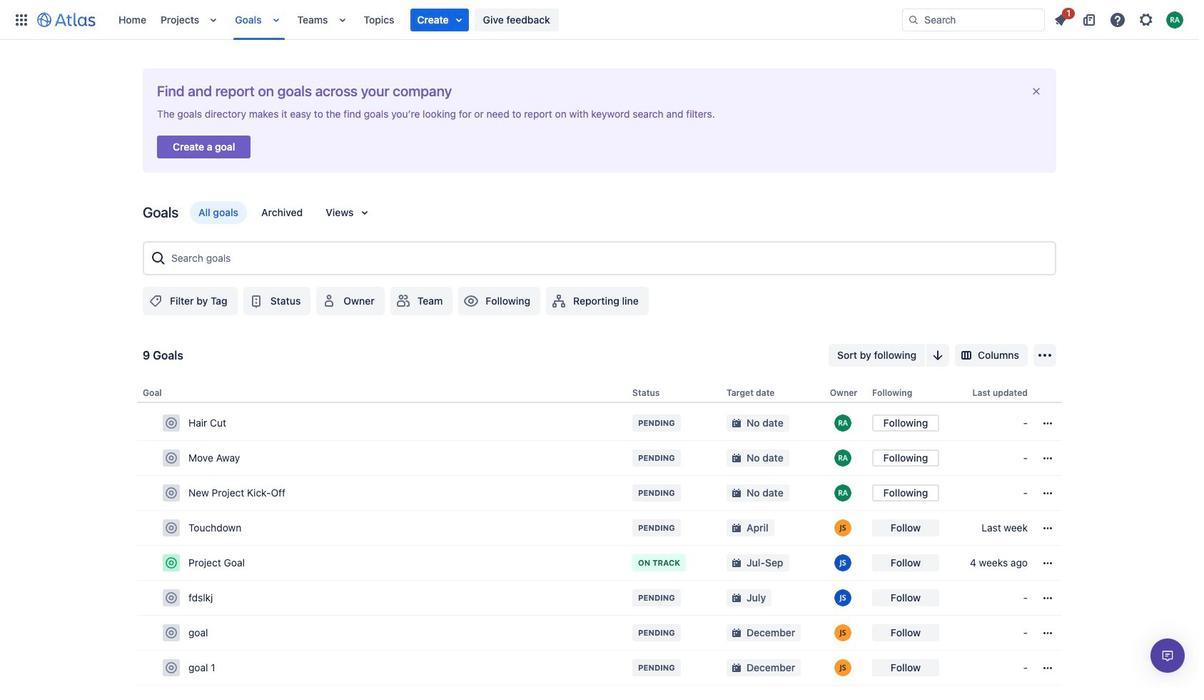 Task type: locate. For each thing, give the bounding box(es) containing it.
4 more icon image from the top
[[1039, 520, 1057, 537]]

banner
[[0, 0, 1199, 40]]

hair cut image
[[166, 418, 177, 429]]

None search field
[[902, 8, 1045, 31]]

search image
[[908, 14, 919, 25]]

1 more icon image from the top
[[1039, 415, 1057, 432]]

0 horizontal spatial list item
[[410, 8, 469, 31]]

3 more icon image from the top
[[1039, 485, 1057, 502]]

search goals image
[[150, 250, 167, 267]]

Search field
[[902, 8, 1045, 31]]

6 more icon image from the top
[[1039, 590, 1057, 607]]

list item
[[1048, 5, 1075, 31], [410, 8, 469, 31]]

fdslkj image
[[166, 593, 177, 604]]

help image
[[1109, 11, 1127, 28]]

Search goals field
[[167, 246, 1049, 271]]

7 more icon image from the top
[[1039, 625, 1057, 642]]

list
[[111, 0, 902, 40], [1048, 5, 1191, 31]]

0 horizontal spatial list
[[111, 0, 902, 40]]

2 more icon image from the top
[[1039, 450, 1057, 467]]

status image
[[248, 293, 265, 310]]

list item inside 'list'
[[410, 8, 469, 31]]

5 more icon image from the top
[[1039, 555, 1057, 572]]

8 more icon image from the top
[[1039, 660, 1057, 677]]

open intercom messenger image
[[1159, 647, 1176, 665]]

1 horizontal spatial list
[[1048, 5, 1191, 31]]

more icon image
[[1039, 415, 1057, 432], [1039, 450, 1057, 467], [1039, 485, 1057, 502], [1039, 520, 1057, 537], [1039, 555, 1057, 572], [1039, 590, 1057, 607], [1039, 625, 1057, 642], [1039, 660, 1057, 677]]

more icon image for project goal image
[[1039, 555, 1057, 572]]

more icon image for goal 1 image at the left of page
[[1039, 660, 1057, 677]]

top element
[[9, 0, 902, 40]]

switch to... image
[[13, 11, 30, 28]]



Task type: describe. For each thing, give the bounding box(es) containing it.
more icon image for the move away image
[[1039, 450, 1057, 467]]

more icon image for hair cut image
[[1039, 415, 1057, 432]]

account image
[[1166, 11, 1184, 28]]

1 horizontal spatial list item
[[1048, 5, 1075, 31]]

notifications image
[[1052, 11, 1069, 28]]

more icon image for new project kick-off icon
[[1039, 485, 1057, 502]]

new project kick-off image
[[166, 488, 177, 499]]

more options image
[[1037, 347, 1054, 364]]

move away image
[[166, 453, 177, 464]]

more icon image for goal icon
[[1039, 625, 1057, 642]]

following image
[[463, 293, 480, 310]]

project goal image
[[166, 558, 177, 569]]

more icon image for touchdown icon
[[1039, 520, 1057, 537]]

goal 1 image
[[166, 663, 177, 674]]

goal image
[[166, 628, 177, 639]]

touchdown image
[[166, 523, 177, 534]]

reverse sort order image
[[929, 347, 947, 364]]

more icon image for fdslkj image
[[1039, 590, 1057, 607]]

close banner image
[[1031, 86, 1042, 97]]

label image
[[147, 293, 164, 310]]

settings image
[[1138, 11, 1155, 28]]



Task type: vqa. For each thing, say whether or not it's contained in the screenshot.
'GROUP'
no



